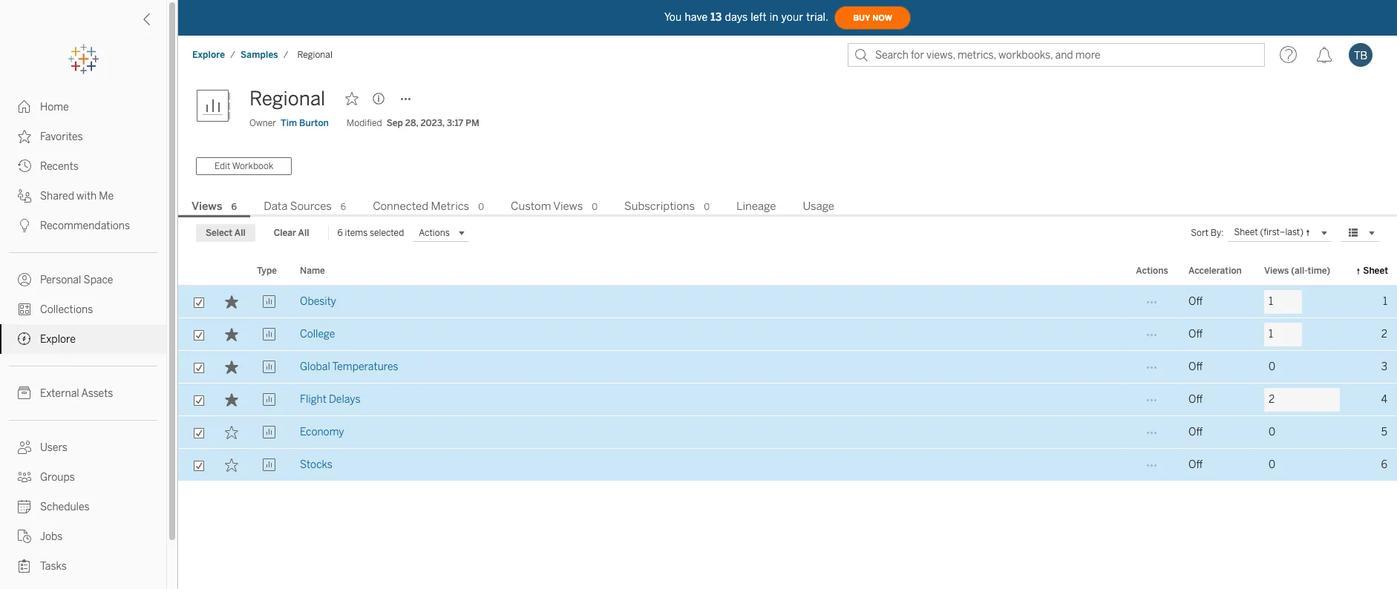 Task type: describe. For each thing, give the bounding box(es) containing it.
now
[[873, 13, 892, 23]]

personal space
[[40, 274, 113, 287]]

edit workbook
[[215, 161, 273, 171]]

0 vertical spatial regional
[[297, 50, 332, 60]]

burton
[[299, 118, 329, 128]]

recents
[[40, 160, 79, 173]]

clear
[[274, 228, 296, 238]]

external assets link
[[0, 379, 166, 408]]

groups link
[[0, 463, 166, 492]]

modified
[[347, 118, 382, 128]]

main navigation. press the up and down arrow keys to access links. element
[[0, 92, 166, 590]]

row group containing obesity
[[178, 286, 1397, 482]]

favorites link
[[0, 122, 166, 151]]

workbook image
[[196, 84, 241, 128]]

with
[[77, 190, 97, 203]]

by text only_f5he34f image for external assets
[[18, 387, 31, 400]]

view image for economy
[[262, 426, 276, 439]]

global temperatures link
[[300, 351, 398, 384]]

explore / samples /
[[192, 50, 288, 60]]

selected
[[370, 228, 404, 238]]

by text only_f5he34f image for jobs
[[18, 530, 31, 543]]

off for 3
[[1189, 361, 1203, 373]]

0 horizontal spatial 2
[[1269, 393, 1275, 406]]

economy
[[300, 426, 344, 439]]

custom
[[511, 200, 551, 213]]

sheet for sheet
[[1363, 266, 1388, 276]]

recommendations link
[[0, 211, 166, 241]]

collections
[[40, 304, 93, 316]]

0 horizontal spatial explore link
[[0, 324, 166, 354]]

off for 1
[[1189, 295, 1203, 308]]

items
[[345, 228, 368, 238]]

tasks link
[[0, 552, 166, 581]]

6 up items
[[341, 202, 346, 212]]

groups
[[40, 471, 75, 484]]

regional inside main content
[[249, 87, 325, 111]]

off for 5
[[1189, 426, 1203, 439]]

row containing stocks
[[178, 449, 1397, 482]]

explore for explore / samples /
[[192, 50, 225, 60]]

by text only_f5he34f image for schedules
[[18, 500, 31, 514]]

1 vertical spatial actions
[[1136, 266, 1168, 276]]

acceleration
[[1189, 266, 1242, 276]]

view image for obesity
[[262, 295, 276, 309]]

economy link
[[300, 416, 344, 449]]

edit
[[215, 161, 230, 171]]

all for select all
[[234, 228, 246, 238]]

3
[[1381, 361, 1388, 373]]

1 for 2
[[1269, 328, 1273, 341]]

list view image
[[1347, 226, 1360, 240]]

4
[[1381, 393, 1388, 406]]

personal
[[40, 274, 81, 287]]

your
[[782, 11, 803, 23]]

(first–last)
[[1260, 227, 1304, 238]]

explore for explore
[[40, 333, 76, 346]]

home link
[[0, 92, 166, 122]]

sub-spaces tab list
[[178, 198, 1397, 218]]

college
[[300, 328, 335, 341]]

pm
[[466, 118, 479, 128]]

tim burton link
[[281, 117, 329, 130]]

flight delays link
[[300, 384, 360, 416]]

global temperatures
[[300, 361, 398, 373]]

2023,
[[421, 118, 444, 128]]

6 up 'select all'
[[231, 202, 237, 212]]

13
[[711, 11, 722, 23]]

1 / from the left
[[230, 50, 235, 60]]

metrics
[[431, 200, 469, 213]]

have
[[685, 11, 708, 23]]

view image for stocks
[[262, 459, 276, 472]]

by:
[[1211, 228, 1224, 238]]

sort
[[1191, 228, 1209, 238]]

row containing college
[[178, 318, 1397, 351]]

time)
[[1308, 266, 1331, 276]]

name
[[300, 266, 325, 276]]

external assets
[[40, 388, 113, 400]]

select all button
[[196, 224, 255, 242]]

samples
[[241, 50, 278, 60]]

all for clear all
[[298, 228, 309, 238]]

regional element
[[293, 50, 337, 60]]

view image for college
[[262, 328, 276, 341]]

by text only_f5he34f image for personal space
[[18, 273, 31, 287]]

samples link
[[240, 49, 279, 61]]

view image for flight delays
[[262, 393, 276, 407]]

connected
[[373, 200, 428, 213]]

off for 4
[[1189, 393, 1203, 406]]

external
[[40, 388, 79, 400]]

assets
[[81, 388, 113, 400]]

row containing obesity
[[178, 286, 1397, 318]]

sources
[[290, 200, 332, 213]]

edit workbook button
[[196, 157, 292, 175]]

shared with me link
[[0, 181, 166, 211]]

in
[[770, 11, 779, 23]]

days
[[725, 11, 748, 23]]

space
[[84, 274, 113, 287]]

grid containing obesity
[[178, 258, 1397, 590]]

by text only_f5he34f image for users
[[18, 441, 31, 454]]

stocks link
[[300, 449, 333, 482]]

sheet for sheet (first–last)
[[1234, 227, 1258, 238]]

1 horizontal spatial explore link
[[192, 49, 226, 61]]

regional main content
[[178, 74, 1397, 590]]

views (all-time)
[[1264, 266, 1331, 276]]

by text only_f5he34f image for explore
[[18, 333, 31, 346]]

temperatures
[[332, 361, 398, 373]]

by text only_f5he34f image for shared with me
[[18, 189, 31, 203]]

home
[[40, 101, 69, 114]]



Task type: locate. For each thing, give the bounding box(es) containing it.
by text only_f5he34f image left home
[[18, 100, 31, 114]]

explore left samples link
[[192, 50, 225, 60]]

college link
[[300, 318, 335, 351]]

/ left samples link
[[230, 50, 235, 60]]

view image for global temperatures
[[262, 361, 276, 374]]

2 view image from the top
[[262, 426, 276, 439]]

explore link
[[192, 49, 226, 61], [0, 324, 166, 354]]

by text only_f5he34f image for collections
[[18, 303, 31, 316]]

jobs link
[[0, 522, 166, 552]]

3 off from the top
[[1189, 361, 1203, 373]]

by text only_f5he34f image
[[18, 100, 31, 114], [18, 160, 31, 173], [18, 333, 31, 346], [18, 441, 31, 454], [18, 471, 31, 484], [18, 500, 31, 514], [18, 530, 31, 543]]

5 by text only_f5he34f image from the top
[[18, 303, 31, 316]]

by text only_f5he34f image inside "external assets" link
[[18, 387, 31, 400]]

actions left acceleration
[[1136, 266, 1168, 276]]

1 view image from the top
[[262, 295, 276, 309]]

2 row from the top
[[178, 318, 1397, 351]]

0 vertical spatial view image
[[262, 295, 276, 309]]

clear all button
[[264, 224, 319, 242]]

views for views (all-time)
[[1264, 266, 1289, 276]]

actions down connected metrics
[[419, 228, 450, 238]]

row containing economy
[[178, 416, 1397, 449]]

actions inside dropdown button
[[419, 228, 450, 238]]

users link
[[0, 433, 166, 463]]

1 horizontal spatial explore
[[192, 50, 225, 60]]

by text only_f5he34f image left personal
[[18, 273, 31, 287]]

by text only_f5he34f image inside favorites link
[[18, 130, 31, 143]]

buy now button
[[835, 6, 911, 30]]

views right custom
[[553, 200, 583, 213]]

by text only_f5he34f image inside home link
[[18, 100, 31, 114]]

view image down the type
[[262, 295, 276, 309]]

global
[[300, 361, 330, 373]]

recents link
[[0, 151, 166, 181]]

1 all from the left
[[234, 228, 246, 238]]

5 row from the top
[[178, 416, 1397, 449]]

by text only_f5he34f image down collections link
[[18, 333, 31, 346]]

by text only_f5he34f image for recents
[[18, 160, 31, 173]]

row group
[[178, 286, 1397, 482]]

4 by text only_f5he34f image from the top
[[18, 441, 31, 454]]

off
[[1189, 295, 1203, 308], [1189, 328, 1203, 341], [1189, 361, 1203, 373], [1189, 393, 1203, 406], [1189, 426, 1203, 439], [1189, 459, 1203, 471]]

explore inside main navigation. press the up and down arrow keys to access links. element
[[40, 333, 76, 346]]

by text only_f5he34f image left groups
[[18, 471, 31, 484]]

view image left stocks link
[[262, 459, 276, 472]]

regional
[[297, 50, 332, 60], [249, 87, 325, 111]]

row containing flight delays
[[178, 384, 1397, 416]]

sheet
[[1234, 227, 1258, 238], [1363, 266, 1388, 276]]

by text only_f5he34f image inside shared with me link
[[18, 189, 31, 203]]

workbook
[[232, 161, 273, 171]]

1 horizontal spatial all
[[298, 228, 309, 238]]

clear all
[[274, 228, 309, 238]]

2 vertical spatial view image
[[262, 361, 276, 374]]

collections link
[[0, 295, 166, 324]]

5 by text only_f5he34f image from the top
[[18, 471, 31, 484]]

buy now
[[853, 13, 892, 23]]

usage
[[803, 200, 835, 213]]

28,
[[405, 118, 418, 128]]

Search for views, metrics, workbooks, and more text field
[[848, 43, 1265, 67]]

explore down collections
[[40, 333, 76, 346]]

0 horizontal spatial all
[[234, 228, 246, 238]]

me
[[99, 190, 114, 203]]

1 horizontal spatial 2
[[1382, 328, 1388, 341]]

3:17
[[447, 118, 463, 128]]

by text only_f5he34f image left favorites
[[18, 130, 31, 143]]

1 by text only_f5he34f image from the top
[[18, 130, 31, 143]]

row
[[178, 286, 1397, 318], [178, 318, 1397, 351], [178, 351, 1397, 384], [178, 384, 1397, 416], [178, 416, 1397, 449], [178, 449, 1397, 482]]

sheet inside dropdown button
[[1234, 227, 1258, 238]]

6 left items
[[337, 228, 343, 238]]

by text only_f5he34f image left schedules in the bottom of the page
[[18, 500, 31, 514]]

left
[[751, 11, 767, 23]]

sort by:
[[1191, 228, 1224, 238]]

5
[[1382, 426, 1388, 439]]

1 vertical spatial view image
[[262, 426, 276, 439]]

by text only_f5he34f image inside groups link
[[18, 471, 31, 484]]

sheet (first–last)
[[1234, 227, 1304, 238]]

by text only_f5he34f image for favorites
[[18, 130, 31, 143]]

sheet inside grid
[[1363, 266, 1388, 276]]

2 by text only_f5he34f image from the top
[[18, 160, 31, 173]]

0 horizontal spatial explore
[[40, 333, 76, 346]]

3 row from the top
[[178, 351, 1397, 384]]

view image left college link
[[262, 328, 276, 341]]

1 horizontal spatial views
[[553, 200, 583, 213]]

6 items selected
[[337, 228, 404, 238]]

6 off from the top
[[1189, 459, 1203, 471]]

tim
[[281, 118, 297, 128]]

1 vertical spatial explore
[[40, 333, 76, 346]]

1 vertical spatial regional
[[249, 87, 325, 111]]

regional right samples
[[297, 50, 332, 60]]

views left (all-
[[1264, 266, 1289, 276]]

3 by text only_f5he34f image from the top
[[18, 219, 31, 232]]

regional up tim
[[249, 87, 325, 111]]

by text only_f5he34f image left tasks
[[18, 560, 31, 573]]

7 by text only_f5he34f image from the top
[[18, 530, 31, 543]]

6 by text only_f5he34f image from the top
[[18, 500, 31, 514]]

5 off from the top
[[1189, 426, 1203, 439]]

users
[[40, 442, 67, 454]]

obesity link
[[300, 286, 336, 318]]

1 for 1
[[1269, 295, 1273, 308]]

shared with me
[[40, 190, 114, 203]]

lineage
[[737, 200, 776, 213]]

off for 6
[[1189, 459, 1203, 471]]

7 by text only_f5he34f image from the top
[[18, 560, 31, 573]]

by text only_f5he34f image left external
[[18, 387, 31, 400]]

1 row from the top
[[178, 286, 1397, 318]]

6 row from the top
[[178, 449, 1397, 482]]

all right clear
[[298, 228, 309, 238]]

sheet (first–last) button
[[1228, 224, 1332, 242]]

2 all from the left
[[298, 228, 309, 238]]

2 by text only_f5he34f image from the top
[[18, 189, 31, 203]]

2 vertical spatial view image
[[262, 459, 276, 472]]

3 view image from the top
[[262, 459, 276, 472]]

by text only_f5he34f image for tasks
[[18, 560, 31, 573]]

shared
[[40, 190, 74, 203]]

0 vertical spatial 2
[[1382, 328, 1388, 341]]

2 view image from the top
[[262, 328, 276, 341]]

schedules link
[[0, 492, 166, 522]]

explore link left samples link
[[192, 49, 226, 61]]

0 horizontal spatial actions
[[419, 228, 450, 238]]

6 by text only_f5he34f image from the top
[[18, 387, 31, 400]]

sep
[[387, 118, 403, 128]]

by text only_f5he34f image inside recommendations "link"
[[18, 219, 31, 232]]

owner tim burton
[[249, 118, 329, 128]]

flight delays
[[300, 393, 360, 406]]

by text only_f5he34f image for recommendations
[[18, 219, 31, 232]]

select
[[206, 228, 232, 238]]

recommendations
[[40, 220, 130, 232]]

0
[[478, 202, 484, 212], [592, 202, 598, 212], [704, 202, 710, 212], [1269, 361, 1276, 373], [1269, 426, 1276, 439], [1269, 459, 1276, 471]]

3 view image from the top
[[262, 361, 276, 374]]

jobs
[[40, 531, 63, 543]]

by text only_f5he34f image for groups
[[18, 471, 31, 484]]

you have 13 days left in your trial.
[[664, 11, 829, 23]]

view image left economy link
[[262, 426, 276, 439]]

0 horizontal spatial /
[[230, 50, 235, 60]]

grid
[[178, 258, 1397, 590]]

modified sep 28, 2023, 3:17 pm
[[347, 118, 479, 128]]

0 vertical spatial actions
[[419, 228, 450, 238]]

buy
[[853, 13, 870, 23]]

6 inside 'row'
[[1381, 459, 1388, 471]]

by text only_f5he34f image for home
[[18, 100, 31, 114]]

type
[[257, 266, 277, 276]]

1 vertical spatial view image
[[262, 328, 276, 341]]

by text only_f5he34f image inside users link
[[18, 441, 31, 454]]

by text only_f5he34f image left shared
[[18, 189, 31, 203]]

by text only_f5he34f image left 'recommendations'
[[18, 219, 31, 232]]

1 off from the top
[[1189, 295, 1203, 308]]

explore link down collections
[[0, 324, 166, 354]]

6 down 5
[[1381, 459, 1388, 471]]

by text only_f5he34f image inside "personal space" link
[[18, 273, 31, 287]]

tasks
[[40, 561, 67, 573]]

explore
[[192, 50, 225, 60], [40, 333, 76, 346]]

2 off from the top
[[1189, 328, 1203, 341]]

by text only_f5he34f image left recents
[[18, 160, 31, 173]]

4 by text only_f5he34f image from the top
[[18, 273, 31, 287]]

select all
[[206, 228, 246, 238]]

1 by text only_f5he34f image from the top
[[18, 100, 31, 114]]

view image
[[262, 393, 276, 407], [262, 426, 276, 439], [262, 459, 276, 472]]

navigation panel element
[[0, 45, 166, 590]]

trial.
[[806, 11, 829, 23]]

favorites
[[40, 131, 83, 143]]

subscriptions
[[624, 200, 695, 213]]

owner
[[249, 118, 276, 128]]

personal space link
[[0, 265, 166, 295]]

schedules
[[40, 501, 89, 514]]

1 horizontal spatial sheet
[[1363, 266, 1388, 276]]

4 off from the top
[[1189, 393, 1203, 406]]

0 vertical spatial view image
[[262, 393, 276, 407]]

you
[[664, 11, 682, 23]]

off for 2
[[1189, 328, 1203, 341]]

by text only_f5he34f image inside tasks 'link'
[[18, 560, 31, 573]]

2
[[1382, 328, 1388, 341], [1269, 393, 1275, 406]]

view image left the global
[[262, 361, 276, 374]]

row containing global temperatures
[[178, 351, 1397, 384]]

2 horizontal spatial views
[[1264, 266, 1289, 276]]

views up select
[[192, 200, 222, 213]]

by text only_f5he34f image inside recents link
[[18, 160, 31, 173]]

view image
[[262, 295, 276, 309], [262, 328, 276, 341], [262, 361, 276, 374]]

2 / from the left
[[283, 50, 288, 60]]

data
[[264, 200, 288, 213]]

connected metrics
[[373, 200, 469, 213]]

by text only_f5he34f image left collections
[[18, 303, 31, 316]]

1 view image from the top
[[262, 393, 276, 407]]

/ right samples
[[283, 50, 288, 60]]

view image left flight
[[262, 393, 276, 407]]

0 vertical spatial explore
[[192, 50, 225, 60]]

1 vertical spatial 2
[[1269, 393, 1275, 406]]

by text only_f5he34f image inside schedules link
[[18, 500, 31, 514]]

by text only_f5he34f image
[[18, 130, 31, 143], [18, 189, 31, 203], [18, 219, 31, 232], [18, 273, 31, 287], [18, 303, 31, 316], [18, 387, 31, 400], [18, 560, 31, 573]]

data sources
[[264, 200, 332, 213]]

4 row from the top
[[178, 384, 1397, 416]]

by text only_f5he34f image inside collections link
[[18, 303, 31, 316]]

custom views
[[511, 200, 583, 213]]

(all-
[[1291, 266, 1308, 276]]

1 horizontal spatial /
[[283, 50, 288, 60]]

3 by text only_f5he34f image from the top
[[18, 333, 31, 346]]

0 horizontal spatial sheet
[[1234, 227, 1258, 238]]

all right select
[[234, 228, 246, 238]]

actions button
[[413, 224, 469, 242]]

by text only_f5he34f image left jobs
[[18, 530, 31, 543]]

1 vertical spatial explore link
[[0, 324, 166, 354]]

1 horizontal spatial actions
[[1136, 266, 1168, 276]]

by text only_f5he34f image inside jobs link
[[18, 530, 31, 543]]

sheet right by:
[[1234, 227, 1258, 238]]

views for views
[[192, 200, 222, 213]]

1 vertical spatial sheet
[[1363, 266, 1388, 276]]

stocks
[[300, 459, 333, 471]]

sheet right time)
[[1363, 266, 1388, 276]]

by text only_f5he34f image left users
[[18, 441, 31, 454]]

0 vertical spatial explore link
[[192, 49, 226, 61]]

0 horizontal spatial views
[[192, 200, 222, 213]]

flight
[[300, 393, 327, 406]]

0 vertical spatial sheet
[[1234, 227, 1258, 238]]

delays
[[329, 393, 360, 406]]

obesity
[[300, 295, 336, 308]]



Task type: vqa. For each thing, say whether or not it's contained in the screenshot.
Users link
yes



